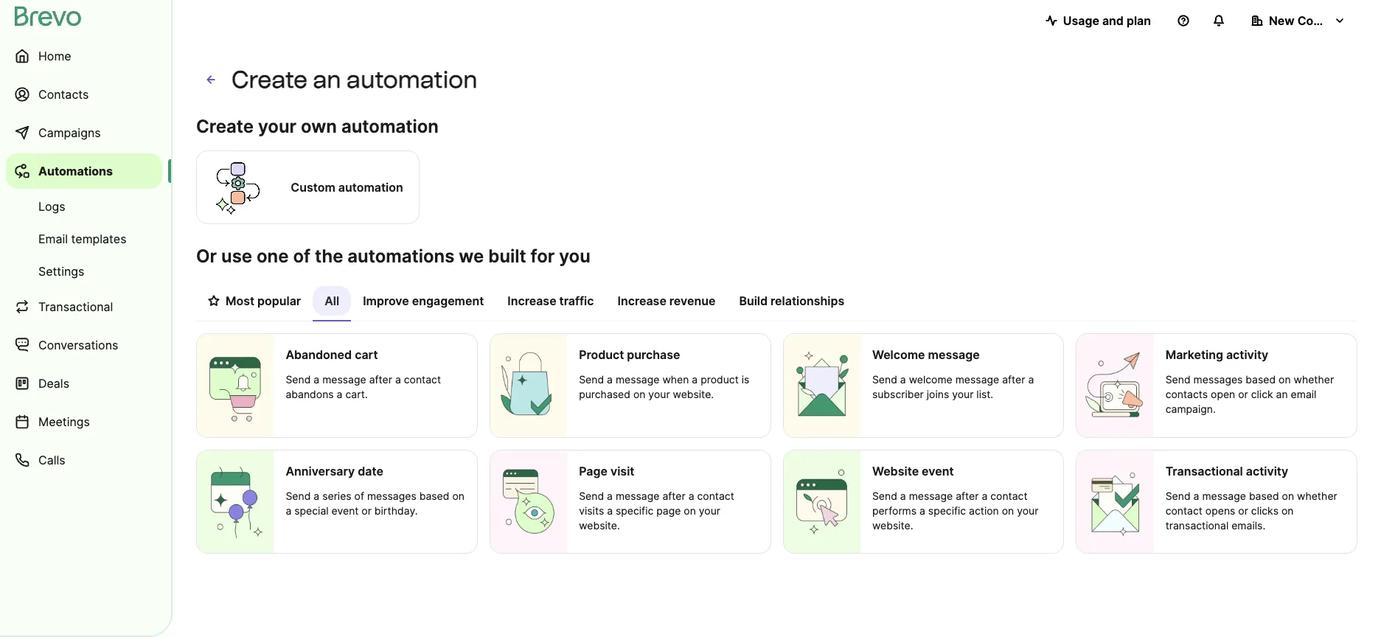 Task type: locate. For each thing, give the bounding box(es) containing it.
send inside send a series of messages based on a special event or birthday.
[[286, 489, 311, 502]]

send for marketing
[[1166, 373, 1191, 386]]

0 vertical spatial activity
[[1226, 347, 1268, 362]]

specific
[[616, 504, 654, 517], [928, 504, 966, 517]]

performs
[[872, 504, 917, 517]]

1 vertical spatial create
[[196, 116, 254, 137]]

send for abandoned
[[286, 373, 311, 386]]

campaigns link
[[6, 115, 162, 150]]

message down website event
[[909, 489, 953, 502]]

most popular link
[[196, 286, 313, 320]]

new company button
[[1240, 6, 1358, 35]]

website. for website event
[[872, 519, 913, 531]]

an up own
[[313, 66, 341, 94]]

list.
[[977, 388, 993, 400]]

activity up clicks
[[1246, 464, 1288, 478]]

your right page
[[699, 504, 720, 517]]

message for abandoned cart
[[322, 373, 366, 386]]

message for product purchase
[[616, 373, 660, 386]]

product
[[579, 347, 624, 362]]

after inside send a message after a contact performs a specific action on your website.
[[956, 489, 979, 502]]

messages up open
[[1193, 373, 1243, 386]]

send up visits
[[579, 489, 604, 502]]

0 vertical spatial messages
[[1193, 373, 1243, 386]]

activity
[[1226, 347, 1268, 362], [1246, 464, 1288, 478]]

build
[[739, 293, 768, 308]]

contact inside send a message based on whether contact opens or clicks on transactional emails.
[[1166, 504, 1203, 517]]

messages up birthday.
[[367, 489, 416, 502]]

of left the
[[293, 246, 311, 267]]

conversations
[[38, 338, 118, 352]]

or left click
[[1238, 388, 1248, 400]]

message down visit
[[616, 489, 660, 502]]

custom
[[291, 180, 335, 195]]

1 vertical spatial automation
[[341, 116, 439, 137]]

specific left action
[[928, 504, 966, 517]]

automations
[[38, 164, 113, 178]]

website.
[[673, 388, 714, 400], [579, 519, 620, 531], [872, 519, 913, 531]]

website. for page visit
[[579, 519, 620, 531]]

series
[[322, 489, 351, 502]]

abandoned
[[286, 347, 352, 362]]

1 vertical spatial of
[[354, 489, 364, 502]]

message for website event
[[909, 489, 953, 502]]

message inside send a message after a contact visits a specific page on your website.
[[616, 489, 660, 502]]

own
[[301, 116, 337, 137]]

automations
[[348, 246, 455, 267]]

conversations link
[[6, 327, 162, 363]]

contact for abandoned cart
[[404, 373, 441, 386]]

message inside send a message when a product is purchased on your website.
[[616, 373, 660, 386]]

0 vertical spatial an
[[313, 66, 341, 94]]

or left birthday.
[[362, 504, 372, 517]]

calls
[[38, 453, 65, 467]]

welcome
[[909, 373, 953, 386]]

activity for marketing activity
[[1226, 347, 1268, 362]]

website. inside send a message after a contact performs a specific action on your website.
[[872, 519, 913, 531]]

on inside send a message after a contact visits a specific page on your website.
[[684, 504, 696, 517]]

event inside send a series of messages based on a special event or birthday.
[[331, 504, 359, 517]]

email templates
[[38, 232, 126, 246]]

or
[[1238, 388, 1248, 400], [362, 504, 372, 517], [1238, 504, 1248, 517]]

click
[[1251, 388, 1273, 400]]

contacts
[[1166, 388, 1208, 400]]

website. inside send a message after a contact visits a specific page on your website.
[[579, 519, 620, 531]]

tab list containing most popular
[[196, 286, 1358, 321]]

message up the opens
[[1202, 489, 1246, 502]]

contact for page visit
[[697, 489, 734, 502]]

transactional
[[38, 299, 113, 314], [1166, 464, 1243, 478]]

send inside send a message based on whether contact opens or clicks on transactional emails.
[[1166, 489, 1191, 502]]

message up cart.
[[322, 373, 366, 386]]

event right "website"
[[922, 464, 954, 478]]

1 horizontal spatial messages
[[1193, 373, 1243, 386]]

your left own
[[258, 116, 296, 137]]

1 horizontal spatial increase
[[618, 293, 666, 308]]

date
[[358, 464, 383, 478]]

after
[[369, 373, 392, 386], [1002, 373, 1025, 386], [662, 489, 686, 502], [956, 489, 979, 502]]

send inside send a welcome message after a subscriber joins your list.
[[872, 373, 897, 386]]

0 horizontal spatial an
[[313, 66, 341, 94]]

2 vertical spatial automation
[[338, 180, 403, 195]]

message down product purchase
[[616, 373, 660, 386]]

after inside send a message after a contact visits a specific page on your website.
[[662, 489, 686, 502]]

automation
[[347, 66, 477, 94], [341, 116, 439, 137], [338, 180, 403, 195]]

or up emails. in the right bottom of the page
[[1238, 504, 1248, 517]]

message up list.
[[955, 373, 999, 386]]

send up special
[[286, 489, 311, 502]]

specific inside send a message after a contact performs a specific action on your website.
[[928, 504, 966, 517]]

1 vertical spatial messages
[[367, 489, 416, 502]]

on inside send messages based on whether contacts open or click an email campaign.
[[1279, 373, 1291, 386]]

clicks
[[1251, 504, 1279, 517]]

0 horizontal spatial website.
[[579, 519, 620, 531]]

your inside send a message after a contact performs a specific action on your website.
[[1017, 504, 1039, 517]]

home link
[[6, 38, 162, 74]]

1 vertical spatial transactional
[[1166, 464, 1243, 478]]

increase for increase revenue
[[618, 293, 666, 308]]

a inside send a message based on whether contact opens or clicks on transactional emails.
[[1193, 489, 1199, 502]]

special
[[294, 504, 329, 517]]

send up the contacts
[[1166, 373, 1191, 386]]

0 horizontal spatial messages
[[367, 489, 416, 502]]

open
[[1211, 388, 1235, 400]]

1 vertical spatial activity
[[1246, 464, 1288, 478]]

2 horizontal spatial website.
[[872, 519, 913, 531]]

on inside send a message after a contact performs a specific action on your website.
[[1002, 504, 1014, 517]]

based
[[1246, 373, 1276, 386], [419, 489, 449, 502], [1249, 489, 1279, 502]]

improve engagement link
[[351, 286, 496, 320]]

revenue
[[669, 293, 716, 308]]

0 vertical spatial of
[[293, 246, 311, 267]]

campaigns
[[38, 125, 101, 140]]

send a series of messages based on a special event or birthday.
[[286, 489, 465, 517]]

settings link
[[6, 257, 162, 286]]

website. down visits
[[579, 519, 620, 531]]

contact inside send a message after a contact performs a specific action on your website.
[[990, 489, 1028, 502]]

after for abandoned cart
[[369, 373, 392, 386]]

website. down when
[[673, 388, 714, 400]]

send up the transactional
[[1166, 489, 1191, 502]]

1 horizontal spatial transactional
[[1166, 464, 1243, 478]]

a
[[314, 373, 319, 386], [395, 373, 401, 386], [607, 373, 613, 386], [692, 373, 698, 386], [900, 373, 906, 386], [1028, 373, 1034, 386], [337, 388, 342, 400], [314, 489, 319, 502], [607, 489, 613, 502], [688, 489, 694, 502], [900, 489, 906, 502], [982, 489, 988, 502], [1193, 489, 1199, 502], [286, 504, 292, 517], [607, 504, 613, 517], [920, 504, 925, 517]]

2 specific from the left
[[928, 504, 966, 517]]

0 vertical spatial automation
[[347, 66, 477, 94]]

0 horizontal spatial of
[[293, 246, 311, 267]]

0 horizontal spatial transactional
[[38, 299, 113, 314]]

one
[[257, 246, 289, 267]]

send inside send messages based on whether contacts open or click an email campaign.
[[1166, 373, 1191, 386]]

send a message after a contact abandons a cart.
[[286, 373, 441, 400]]

of inside send a series of messages based on a special event or birthday.
[[354, 489, 364, 502]]

of right the "series"
[[354, 489, 364, 502]]

messages inside send a series of messages based on a special event or birthday.
[[367, 489, 416, 502]]

send up purchased
[[579, 373, 604, 386]]

abandoned cart
[[286, 347, 378, 362]]

send inside send a message after a contact visits a specific page on your website.
[[579, 489, 604, 502]]

or inside send a series of messages based on a special event or birthday.
[[362, 504, 372, 517]]

on
[[1279, 373, 1291, 386], [633, 388, 646, 400], [452, 489, 465, 502], [1282, 489, 1294, 502], [684, 504, 696, 517], [1002, 504, 1014, 517], [1282, 504, 1294, 517]]

your
[[258, 116, 296, 137], [648, 388, 670, 400], [952, 388, 974, 400], [699, 504, 720, 517], [1017, 504, 1039, 517]]

send messages based on whether contacts open or click an email campaign.
[[1166, 373, 1334, 415]]

0 vertical spatial whether
[[1294, 373, 1334, 386]]

website. down performs
[[872, 519, 913, 531]]

transactional for transactional activity
[[1166, 464, 1243, 478]]

whether
[[1294, 373, 1334, 386], [1297, 489, 1337, 502]]

contact inside send a message after a contact visits a specific page on your website.
[[697, 489, 734, 502]]

0 horizontal spatial increase
[[508, 293, 556, 308]]

1 vertical spatial whether
[[1297, 489, 1337, 502]]

send inside send a message after a contact abandons a cart.
[[286, 373, 311, 386]]

0 vertical spatial transactional
[[38, 299, 113, 314]]

usage and plan
[[1063, 13, 1151, 28]]

1 horizontal spatial specific
[[928, 504, 966, 517]]

0 horizontal spatial specific
[[616, 504, 654, 517]]

0 horizontal spatial event
[[331, 504, 359, 517]]

and
[[1102, 13, 1124, 28]]

after for page visit
[[662, 489, 686, 502]]

send a welcome message after a subscriber joins your list.
[[872, 373, 1034, 400]]

specific inside send a message after a contact visits a specific page on your website.
[[616, 504, 654, 517]]

1 horizontal spatial website.
[[673, 388, 714, 400]]

create for create an automation
[[232, 66, 308, 94]]

send inside send a message when a product is purchased on your website.
[[579, 373, 604, 386]]

when
[[662, 373, 689, 386]]

product
[[701, 373, 739, 386]]

deals
[[38, 376, 69, 391]]

website event
[[872, 464, 954, 478]]

your down when
[[648, 388, 670, 400]]

create your own automation
[[196, 116, 439, 137]]

send up performs
[[872, 489, 897, 502]]

specific left page
[[616, 504, 654, 517]]

1 specific from the left
[[616, 504, 654, 517]]

activity for transactional activity
[[1246, 464, 1288, 478]]

activity up send messages based on whether contacts open or click an email campaign.
[[1226, 347, 1268, 362]]

transactional for transactional
[[38, 299, 113, 314]]

dxrbf image
[[208, 295, 220, 307]]

contacts
[[38, 87, 89, 102]]

2 increase from the left
[[618, 293, 666, 308]]

1 vertical spatial event
[[331, 504, 359, 517]]

event down the "series"
[[331, 504, 359, 517]]

tab list
[[196, 286, 1358, 321]]

or use one of the automations we built for you
[[196, 246, 590, 267]]

1 horizontal spatial of
[[354, 489, 364, 502]]

page
[[656, 504, 681, 517]]

send up abandons
[[286, 373, 311, 386]]

meetings
[[38, 414, 90, 429]]

email templates link
[[6, 224, 162, 254]]

increase left 'traffic'
[[508, 293, 556, 308]]

message inside send a message after a contact abandons a cart.
[[322, 373, 366, 386]]

your right action
[[1017, 504, 1039, 517]]

whether inside send messages based on whether contacts open or click an email campaign.
[[1294, 373, 1334, 386]]

1 horizontal spatial an
[[1276, 388, 1288, 400]]

new
[[1269, 13, 1295, 28]]

0 vertical spatial create
[[232, 66, 308, 94]]

send inside send a message after a contact performs a specific action on your website.
[[872, 489, 897, 502]]

message inside send a message after a contact performs a specific action on your website.
[[909, 489, 953, 502]]

increase
[[508, 293, 556, 308], [618, 293, 666, 308]]

contact inside send a message after a contact abandons a cart.
[[404, 373, 441, 386]]

1 increase from the left
[[508, 293, 556, 308]]

your left list.
[[952, 388, 974, 400]]

of
[[293, 246, 311, 267], [354, 489, 364, 502]]

transactional up the opens
[[1166, 464, 1243, 478]]

your inside send a message when a product is purchased on your website.
[[648, 388, 670, 400]]

increase left revenue
[[618, 293, 666, 308]]

message for transactional activity
[[1202, 489, 1246, 502]]

after for website event
[[956, 489, 979, 502]]

an right click
[[1276, 388, 1288, 400]]

send up subscriber
[[872, 373, 897, 386]]

message for page visit
[[616, 489, 660, 502]]

0 vertical spatial event
[[922, 464, 954, 478]]

based inside send a message based on whether contact opens or clicks on transactional emails.
[[1249, 489, 1279, 502]]

usage and plan button
[[1034, 6, 1163, 35]]

transactional inside transactional link
[[38, 299, 113, 314]]

after inside send a message after a contact abandons a cart.
[[369, 373, 392, 386]]

message inside send a message based on whether contact opens or clicks on transactional emails.
[[1202, 489, 1246, 502]]

automation inside "button"
[[338, 180, 403, 195]]

1 vertical spatial an
[[1276, 388, 1288, 400]]

emails.
[[1232, 519, 1266, 531]]

send
[[286, 373, 311, 386], [579, 373, 604, 386], [872, 373, 897, 386], [1166, 373, 1191, 386], [286, 489, 311, 502], [579, 489, 604, 502], [872, 489, 897, 502], [1166, 489, 1191, 502]]

based inside send messages based on whether contacts open or click an email campaign.
[[1246, 373, 1276, 386]]

home
[[38, 49, 71, 63]]

transactional down settings link
[[38, 299, 113, 314]]

email
[[1291, 388, 1317, 400]]

most popular
[[226, 293, 301, 308]]



Task type: vqa. For each thing, say whether or not it's contained in the screenshot.
LEFT___RVOOI 'image'
no



Task type: describe. For each thing, give the bounding box(es) containing it.
an inside send messages based on whether contacts open or click an email campaign.
[[1276, 388, 1288, 400]]

send for welcome
[[872, 373, 897, 386]]

send a message based on whether contact opens or clicks on transactional emails.
[[1166, 489, 1337, 531]]

messages inside send messages based on whether contacts open or click an email campaign.
[[1193, 373, 1243, 386]]

templates
[[71, 232, 126, 246]]

new company
[[1269, 13, 1352, 28]]

deals link
[[6, 366, 162, 401]]

website
[[872, 464, 919, 478]]

specific for visit
[[616, 504, 654, 517]]

automations link
[[6, 153, 162, 189]]

email
[[38, 232, 68, 246]]

or inside send a message based on whether contact opens or clicks on transactional emails.
[[1238, 504, 1248, 517]]

on inside send a message when a product is purchased on your website.
[[633, 388, 646, 400]]

your inside send a message after a contact visits a specific page on your website.
[[699, 504, 720, 517]]

birthday.
[[374, 504, 418, 517]]

whether inside send a message based on whether contact opens or clicks on transactional emails.
[[1297, 489, 1337, 502]]

anniversary date
[[286, 464, 383, 478]]

all link
[[313, 286, 351, 321]]

logs
[[38, 199, 65, 214]]

of for messages
[[354, 489, 364, 502]]

send for website
[[872, 489, 897, 502]]

all
[[325, 293, 339, 308]]

send for product
[[579, 373, 604, 386]]

message inside send a welcome message after a subscriber joins your list.
[[955, 373, 999, 386]]

increase revenue
[[618, 293, 716, 308]]

joins
[[927, 388, 949, 400]]

visit
[[611, 464, 634, 478]]

1 horizontal spatial event
[[922, 464, 954, 478]]

most
[[226, 293, 254, 308]]

improve
[[363, 293, 409, 308]]

specific for event
[[928, 504, 966, 517]]

custom automation
[[291, 180, 403, 195]]

send for anniversary
[[286, 489, 311, 502]]

welcome message
[[872, 347, 980, 362]]

you
[[559, 246, 590, 267]]

action
[[969, 504, 999, 517]]

page visit
[[579, 464, 634, 478]]

send for transactional
[[1166, 489, 1191, 502]]

settings
[[38, 264, 84, 279]]

contact for website event
[[990, 489, 1028, 502]]

built
[[488, 246, 526, 267]]

cart
[[355, 347, 378, 362]]

purchased
[[579, 388, 630, 400]]

transactional
[[1166, 519, 1229, 531]]

we
[[459, 246, 484, 267]]

create an automation
[[232, 66, 477, 94]]

subscriber
[[872, 388, 924, 400]]

your inside send a welcome message after a subscriber joins your list.
[[952, 388, 974, 400]]

purchase
[[627, 347, 680, 362]]

build relationships link
[[727, 286, 856, 320]]

cart.
[[345, 388, 368, 400]]

or inside send messages based on whether contacts open or click an email campaign.
[[1238, 388, 1248, 400]]

for
[[531, 246, 555, 267]]

company
[[1298, 13, 1352, 28]]

send a message after a contact performs a specific action on your website.
[[872, 489, 1039, 531]]

or
[[196, 246, 217, 267]]

usage
[[1063, 13, 1099, 28]]

website. inside send a message when a product is purchased on your website.
[[673, 388, 714, 400]]

campaign.
[[1166, 403, 1216, 415]]

is
[[742, 373, 749, 386]]

marketing activity
[[1166, 347, 1268, 362]]

engagement
[[412, 293, 484, 308]]

use
[[221, 246, 252, 267]]

calls link
[[6, 442, 162, 478]]

create for create your own automation
[[196, 116, 254, 137]]

based inside send a series of messages based on a special event or birthday.
[[419, 489, 449, 502]]

contacts link
[[6, 77, 162, 112]]

relationships
[[771, 293, 844, 308]]

of for the
[[293, 246, 311, 267]]

custom automation button
[[196, 148, 420, 226]]

increase traffic link
[[496, 286, 606, 320]]

increase revenue link
[[606, 286, 727, 320]]

increase traffic
[[508, 293, 594, 308]]

transactional activity
[[1166, 464, 1288, 478]]

send for page
[[579, 489, 604, 502]]

send a message when a product is purchased on your website.
[[579, 373, 749, 400]]

increase for increase traffic
[[508, 293, 556, 308]]

anniversary
[[286, 464, 355, 478]]

improve engagement
[[363, 293, 484, 308]]

build relationships
[[739, 293, 844, 308]]

message up send a welcome message after a subscriber joins your list.
[[928, 347, 980, 362]]

on inside send a series of messages based on a special event or birthday.
[[452, 489, 465, 502]]

the
[[315, 246, 343, 267]]

traffic
[[559, 293, 594, 308]]

welcome
[[872, 347, 925, 362]]

transactional link
[[6, 289, 162, 324]]

visits
[[579, 504, 604, 517]]

after inside send a welcome message after a subscriber joins your list.
[[1002, 373, 1025, 386]]



